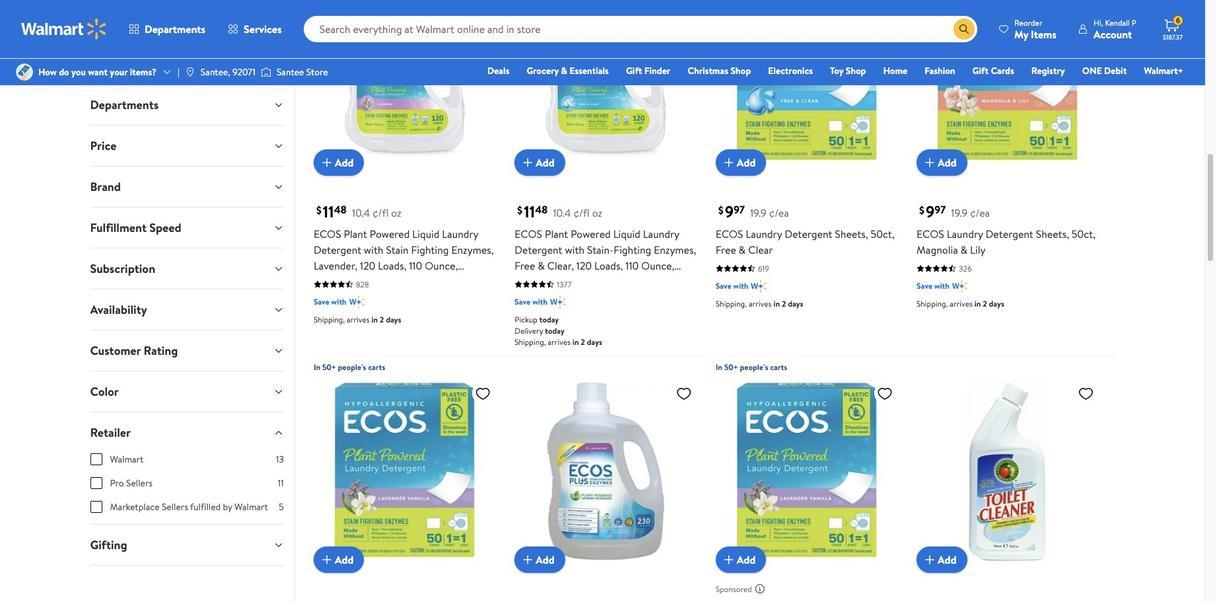 Task type: vqa. For each thing, say whether or not it's contained in the screenshot.
fourth $ from left
yes



Task type: describe. For each thing, give the bounding box(es) containing it.
shipping, for $ 9 97 19.9 ¢/ea ecos laundry detergent sheets, 50ct, free & clear
[[716, 298, 747, 309]]

plant for $ 11 48 10.4 ¢/fl oz ecos plant powered liquid laundry detergent with stain fighting enzymes, lavender, 120 loads, 110 ounce, hypoallergenic for sensitive skin
[[344, 227, 367, 241]]

finder
[[645, 64, 671, 77]]

liquid for $ 11 48 10.4 ¢/fl oz ecos plant powered liquid laundry detergent with stain fighting enzymes, lavender, 120 loads, 110 ounce, hypoallergenic for sensitive skin
[[413, 227, 440, 241]]

christmas shop
[[688, 64, 751, 77]]

13
[[276, 453, 284, 466]]

departments tab
[[80, 85, 295, 125]]

color tab
[[80, 371, 295, 412]]

¢/fl for $ 11 48 10.4 ¢/fl oz ecos plant powered liquid laundry detergent with stain-fighting enzymes, free & clear, 120 loads, 110 ounce, hypoallergenic for sensitive skin
[[574, 205, 590, 220]]

add to favorites list, ecos laundry detergent sheets, 50ct, lavender vanilla image for second ecos laundry detergent sheets, 50ct, lavender vanilla 'image' from the right
[[475, 385, 491, 402]]

availability button
[[80, 289, 295, 330]]

skin
[[445, 274, 463, 289]]

brand
[[90, 178, 121, 195]]

for inside $ 11 48 10.4 ¢/fl oz ecos plant powered liquid laundry detergent with stain fighting enzymes, lavender, 120 loads, 110 ounce, hypoallergenic for sensitive skin
[[385, 274, 399, 289]]

skin
[[644, 274, 662, 289]]

fashion
[[925, 64, 956, 77]]

deals link
[[482, 63, 516, 78]]

walmart plus image for 9
[[752, 279, 767, 293]]

pro
[[110, 476, 124, 490]]

shop for christmas shop
[[731, 64, 751, 77]]

customer rating tab
[[80, 330, 295, 371]]

subscription
[[90, 260, 155, 277]]

lily
[[971, 242, 986, 257]]

$ 9 97 19.9 ¢/ea ecos laundry detergent sheets, 50ct, magnolia & lily
[[917, 200, 1096, 257]]

you
[[71, 65, 86, 79]]

shipping, arrives in 2 days for $ 11 48 10.4 ¢/fl oz ecos plant powered liquid laundry detergent with stain fighting enzymes, lavender, 120 loads, 110 ounce, hypoallergenic for sensitive skin
[[314, 314, 402, 325]]

plant for $ 11 48 10.4 ¢/fl oz ecos plant powered liquid laundry detergent with stain-fighting enzymes, free & clear, 120 loads, 110 ounce, hypoallergenic for sensitive skin
[[545, 227, 569, 241]]

christmas shop link
[[682, 63, 757, 78]]

brand button
[[80, 167, 295, 207]]

p
[[1133, 17, 1137, 28]]

ecos inside $ 11 48 10.4 ¢/fl oz ecos plant powered liquid laundry detergent with stain fighting enzymes, lavender, 120 loads, 110 ounce, hypoallergenic for sensitive skin
[[314, 227, 341, 241]]

ounce, inside $ 11 48 10.4 ¢/fl oz ecos plant powered liquid laundry detergent with stain fighting enzymes, lavender, 120 loads, 110 ounce, hypoallergenic for sensitive skin
[[425, 258, 458, 273]]

price tab
[[80, 126, 295, 166]]

11 for $ 11 48 10.4 ¢/fl oz ecos plant powered liquid laundry detergent with stain fighting enzymes, lavender, 120 loads, 110 ounce, hypoallergenic for sensitive skin
[[323, 200, 334, 223]]

1 50+ from the left
[[322, 361, 336, 373]]

1 horizontal spatial walmart
[[235, 500, 268, 513]]

customer
[[90, 342, 141, 359]]

cards
[[992, 64, 1015, 77]]

sponsored
[[716, 583, 752, 595]]

$ for $ 9 97 19.9 ¢/ea ecos laundry detergent sheets, 50ct, magnolia & lily
[[920, 203, 925, 217]]

1 people's from the left
[[338, 361, 366, 373]]

& inside $ 9 97 19.9 ¢/ea ecos laundry detergent sheets, 50ct, magnolia & lily
[[961, 242, 968, 257]]

$ for $ 9 97 19.9 ¢/ea ecos laundry detergent sheets, 50ct, free & clear
[[719, 203, 724, 217]]

gift for gift finder
[[626, 64, 643, 77]]

1377
[[557, 279, 572, 290]]

electronics link
[[763, 63, 819, 78]]

11 inside retailer group
[[278, 476, 284, 490]]

sensitive
[[401, 274, 442, 289]]

how do you want your items?
[[38, 65, 157, 79]]

for inside $ 11 48 10.4 ¢/fl oz ecos plant powered liquid laundry detergent with stain-fighting enzymes, free & clear, 120 loads, 110 ounce, hypoallergenic for sensitive skin
[[586, 274, 600, 289]]

essentials
[[570, 64, 609, 77]]

 image for santee store
[[261, 65, 272, 79]]

enzymes, for $ 11 48 10.4 ¢/fl oz ecos plant powered liquid laundry detergent with stain fighting enzymes, lavender, 120 loads, 110 ounce, hypoallergenic for sensitive skin
[[452, 242, 494, 257]]

speed
[[150, 219, 182, 236]]

with inside $ 11 48 10.4 ¢/fl oz ecos plant powered liquid laundry detergent with stain fighting enzymes, lavender, 120 loads, 110 ounce, hypoallergenic for sensitive skin
[[364, 242, 384, 257]]

110 inside $ 11 48 10.4 ¢/fl oz ecos plant powered liquid laundry detergent with stain-fighting enzymes, free & clear, 120 loads, 110 ounce, hypoallergenic for sensitive skin
[[626, 258, 639, 273]]

days for $ 9 97 19.9 ¢/ea ecos laundry detergent sheets, 50ct, free & clear
[[788, 298, 804, 309]]

santee store
[[277, 65, 328, 79]]

619
[[758, 263, 770, 274]]

price
[[90, 137, 117, 154]]

price button
[[80, 126, 295, 166]]

color
[[90, 383, 119, 400]]

shop for toy shop
[[846, 64, 867, 77]]

loads, inside $ 11 48 10.4 ¢/fl oz ecos plant powered liquid laundry detergent with stain-fighting enzymes, free & clear, 120 loads, 110 ounce, hypoallergenic for sensitive skin
[[595, 258, 623, 273]]

hypoallergenic inside $ 11 48 10.4 ¢/fl oz ecos plant powered liquid laundry detergent with stain fighting enzymes, lavender, 120 loads, 110 ounce, hypoallergenic for sensitive skin
[[314, 274, 383, 289]]

save for $ 11 48 10.4 ¢/fl oz ecos plant powered liquid laundry detergent with stain-fighting enzymes, free & clear, 120 loads, 110 ounce, hypoallergenic for sensitive skin
[[515, 296, 531, 307]]

subscription tab
[[80, 248, 295, 289]]

gifting tab
[[80, 525, 295, 565]]

50ct, for $ 9 97 19.9 ¢/ea ecos laundry detergent sheets, 50ct, magnolia & lily
[[1072, 227, 1096, 241]]

sheets, for $ 9 97 19.9 ¢/ea ecos laundry detergent sheets, 50ct, free & clear
[[836, 227, 869, 241]]

sheets, for $ 9 97 19.9 ¢/ea ecos laundry detergent sheets, 50ct, magnolia & lily
[[1037, 227, 1070, 241]]

2 in from the left
[[716, 361, 723, 373]]

availability
[[90, 301, 147, 318]]

add to cart image for $ 9 97 19.9 ¢/ea ecos laundry detergent sheets, 50ct, free & clear
[[721, 155, 737, 170]]

fighting for $ 11 48 10.4 ¢/fl oz ecos plant powered liquid laundry detergent with stain fighting enzymes, lavender, 120 loads, 110 ounce, hypoallergenic for sensitive skin
[[411, 242, 449, 257]]

days for $ 11 48 10.4 ¢/fl oz ecos plant powered liquid laundry detergent with stain fighting enzymes, lavender, 120 loads, 110 ounce, hypoallergenic for sensitive skin
[[386, 314, 402, 325]]

ounce, inside $ 11 48 10.4 ¢/fl oz ecos plant powered liquid laundry detergent with stain-fighting enzymes, free & clear, 120 loads, 110 ounce, hypoallergenic for sensitive skin
[[642, 258, 675, 273]]

gift cards link
[[967, 63, 1021, 78]]

customer rating
[[90, 342, 178, 359]]

reorder
[[1015, 17, 1043, 28]]

save with for $ 11 48 10.4 ¢/fl oz ecos plant powered liquid laundry detergent with stain fighting enzymes, lavender, 120 loads, 110 ounce, hypoallergenic for sensitive skin
[[314, 296, 347, 307]]

retailer tab
[[80, 412, 295, 453]]

10.4 for $ 11 48 10.4 ¢/fl oz ecos plant powered liquid laundry detergent with stain fighting enzymes, lavender, 120 loads, 110 ounce, hypoallergenic for sensitive skin
[[352, 205, 370, 220]]

$ for $ 11 48 10.4 ¢/fl oz ecos plant powered liquid laundry detergent with stain-fighting enzymes, free & clear, 120 loads, 110 ounce, hypoallergenic for sensitive skin
[[518, 203, 523, 217]]

add to cart image for $ 11 48 10.4 ¢/fl oz ecos plant powered liquid laundry detergent with stain-fighting enzymes, free & clear, 120 loads, 110 ounce, hypoallergenic for sensitive skin
[[520, 155, 536, 170]]

ecos laundry detergent sheets, 50ct, free & clear image
[[716, 0, 899, 165]]

lavender,
[[314, 258, 358, 273]]

save with for $ 9 97 19.9 ¢/ea ecos laundry detergent sheets, 50ct, magnolia & lily
[[917, 280, 950, 291]]

97 for $ 9 97 19.9 ¢/ea ecos laundry detergent sheets, 50ct, free & clear
[[734, 202, 745, 217]]

$187.37
[[1164, 32, 1184, 42]]

want
[[88, 65, 108, 79]]

ad disclaimer and feedback image
[[755, 584, 766, 594]]

gifting
[[90, 537, 127, 553]]

0 vertical spatial departments
[[145, 22, 206, 36]]

hypoallergenic inside $ 11 48 10.4 ¢/fl oz ecos plant powered liquid laundry detergent with stain-fighting enzymes, free & clear, 120 loads, 110 ounce, hypoallergenic for sensitive skin
[[515, 274, 584, 289]]

by
[[223, 500, 232, 513]]

828
[[356, 279, 369, 290]]

detergent inside $ 9 97 19.9 ¢/ea ecos laundry detergent sheets, 50ct, free & clear
[[785, 227, 833, 241]]

pro sellers
[[110, 476, 153, 490]]

sensitive
[[602, 274, 642, 289]]

in for $ 9 97 19.9 ¢/ea ecos laundry detergent sheets, 50ct, magnolia & lily
[[975, 298, 982, 309]]

$ 11 48 10.4 ¢/fl oz ecos plant powered liquid laundry detergent with stain fighting enzymes, lavender, 120 loads, 110 ounce, hypoallergenic for sensitive skin
[[314, 200, 494, 289]]

with for $ 9 97 19.9 ¢/ea ecos laundry detergent sheets, 50ct, free & clear
[[734, 280, 749, 291]]

powered for $ 11 48 10.4 ¢/fl oz ecos plant powered liquid laundry detergent with stain fighting enzymes, lavender, 120 loads, 110 ounce, hypoallergenic for sensitive skin
[[370, 227, 410, 241]]

rating
[[144, 342, 178, 359]]

$ 9 97 19.9 ¢/ea ecos laundry detergent sheets, 50ct, free & clear
[[716, 200, 895, 257]]

gift cards
[[973, 64, 1015, 77]]

services button
[[217, 13, 293, 45]]

1 in 50+ people's carts from the left
[[314, 361, 386, 373]]

days for $ 9 97 19.9 ¢/ea ecos laundry detergent sheets, 50ct, magnolia & lily
[[990, 298, 1005, 309]]

save with for $ 9 97 19.9 ¢/ea ecos laundry detergent sheets, 50ct, free & clear
[[716, 280, 749, 291]]

50ct, for $ 9 97 19.9 ¢/ea ecos laundry detergent sheets, 50ct, free & clear
[[871, 227, 895, 241]]

stain
[[386, 242, 409, 257]]

grocery
[[527, 64, 559, 77]]

retailer
[[90, 424, 131, 441]]

arrives for $ 11 48 10.4 ¢/fl oz ecos plant powered liquid laundry detergent with stain fighting enzymes, lavender, 120 loads, 110 ounce, hypoallergenic for sensitive skin
[[347, 314, 370, 325]]

with for $ 9 97 19.9 ¢/ea ecos laundry detergent sheets, 50ct, magnolia & lily
[[935, 280, 950, 291]]

arrives for $ 9 97 19.9 ¢/ea ecos laundry detergent sheets, 50ct, free & clear
[[749, 298, 772, 309]]

9 for $ 9 97 19.9 ¢/ea ecos laundry detergent sheets, 50ct, free & clear
[[725, 200, 734, 223]]

registry link
[[1026, 63, 1072, 78]]

marketplace
[[110, 500, 160, 513]]

11 for $ 11 48 10.4 ¢/fl oz ecos plant powered liquid laundry detergent with stain-fighting enzymes, free & clear, 120 loads, 110 ounce, hypoallergenic for sensitive skin
[[524, 200, 535, 223]]

oz for $ 11 48 10.4 ¢/fl oz ecos plant powered liquid laundry detergent with stain fighting enzymes, lavender, 120 loads, 110 ounce, hypoallergenic for sensitive skin
[[391, 205, 402, 220]]

account
[[1094, 27, 1133, 41]]

2 for $ 9 97 19.9 ¢/ea ecos laundry detergent sheets, 50ct, magnolia & lily
[[984, 298, 988, 309]]

christmas
[[688, 64, 729, 77]]

kendall
[[1106, 17, 1131, 28]]

toy
[[831, 64, 844, 77]]

laundry inside $ 9 97 19.9 ¢/ea ecos laundry detergent sheets, 50ct, magnolia & lily
[[947, 227, 984, 241]]

my
[[1015, 27, 1029, 41]]

services
[[244, 22, 282, 36]]

$ 11 48 10.4 ¢/fl oz ecos plant powered liquid laundry detergent with stain-fighting enzymes, free & clear, 120 loads, 110 ounce, hypoallergenic for sensitive skin
[[515, 200, 697, 289]]

sellers for pro
[[126, 476, 153, 490]]

reorder my items
[[1015, 17, 1057, 41]]

home
[[884, 64, 908, 77]]

pickup
[[515, 314, 538, 325]]

color button
[[80, 371, 295, 412]]

search icon image
[[960, 24, 970, 34]]

today right pickup
[[540, 314, 559, 325]]

registry
[[1032, 64, 1066, 77]]

customer rating button
[[80, 330, 295, 371]]

free inside $ 11 48 10.4 ¢/fl oz ecos plant powered liquid laundry detergent with stain-fighting enzymes, free & clear, 120 loads, 110 ounce, hypoallergenic for sensitive skin
[[515, 258, 536, 273]]

detergent inside $ 11 48 10.4 ¢/fl oz ecos plant powered liquid laundry detergent with stain-fighting enzymes, free & clear, 120 loads, 110 ounce, hypoallergenic for sensitive skin
[[515, 242, 563, 257]]

1 ecos laundry detergent sheets, 50ct, lavender vanilla image from the left
[[314, 380, 496, 563]]

Walmart Site-Wide search field
[[304, 16, 978, 42]]

free inside $ 9 97 19.9 ¢/ea ecos laundry detergent sheets, 50ct, free & clear
[[716, 242, 737, 257]]

add to cart image for $ 9 97 19.9 ¢/ea ecos laundry detergent sheets, 50ct, magnolia & lily
[[923, 155, 938, 170]]

gifting button
[[80, 525, 295, 565]]

2 inside pickup today delivery today shipping, arrives in 2 days
[[581, 336, 585, 348]]

grocery & essentials link
[[521, 63, 615, 78]]



Task type: locate. For each thing, give the bounding box(es) containing it.
fighting up sensitive
[[614, 242, 652, 257]]

1 19.9 from the left
[[751, 205, 767, 220]]

1 hypoallergenic from the left
[[314, 274, 383, 289]]

19.9 up magnolia
[[952, 205, 968, 220]]

11 inside $ 11 48 10.4 ¢/fl oz ecos plant powered liquid laundry detergent with stain-fighting enzymes, free & clear, 120 loads, 110 ounce, hypoallergenic for sensitive skin
[[524, 200, 535, 223]]

save with for $ 11 48 10.4 ¢/fl oz ecos plant powered liquid laundry detergent with stain-fighting enzymes, free & clear, 120 loads, 110 ounce, hypoallergenic for sensitive skin
[[515, 296, 548, 307]]

50ct, inside $ 9 97 19.9 ¢/ea ecos laundry detergent sheets, 50ct, magnolia & lily
[[1072, 227, 1096, 241]]

1 50ct, from the left
[[871, 227, 895, 241]]

arrives
[[749, 298, 772, 309], [950, 298, 973, 309], [347, 314, 370, 325], [548, 336, 571, 348]]

¢/fl
[[373, 205, 389, 220], [574, 205, 590, 220]]

hypoallergenic down lavender,
[[314, 274, 383, 289]]

4 laundry from the left
[[947, 227, 984, 241]]

¢/fl for $ 11 48 10.4 ¢/fl oz ecos plant powered liquid laundry detergent with stain fighting enzymes, lavender, 120 loads, 110 ounce, hypoallergenic for sensitive skin
[[373, 205, 389, 220]]

ecos inside $ 11 48 10.4 ¢/fl oz ecos plant powered liquid laundry detergent with stain-fighting enzymes, free & clear, 120 loads, 110 ounce, hypoallergenic for sensitive skin
[[515, 227, 543, 241]]

loads, inside $ 11 48 10.4 ¢/fl oz ecos plant powered liquid laundry detergent with stain fighting enzymes, lavender, 120 loads, 110 ounce, hypoallergenic for sensitive skin
[[378, 258, 407, 273]]

1 vertical spatial walmart plus image
[[349, 295, 365, 309]]

1 horizontal spatial walmart plus image
[[953, 279, 968, 293]]

departments up |
[[145, 22, 206, 36]]

10.4
[[352, 205, 370, 220], [553, 205, 571, 220]]

one debit
[[1083, 64, 1128, 77]]

1 ¢/fl from the left
[[373, 205, 389, 220]]

9 for $ 9 97 19.9 ¢/ea ecos laundry detergent sheets, 50ct, magnolia & lily
[[927, 200, 935, 223]]

4 $ from the left
[[920, 203, 925, 217]]

walmart plus image down '828'
[[349, 295, 365, 309]]

in for $ 11 48 10.4 ¢/fl oz ecos plant powered liquid laundry detergent with stain fighting enzymes, lavender, 120 loads, 110 ounce, hypoallergenic for sensitive skin
[[372, 314, 378, 325]]

1 liquid from the left
[[413, 227, 440, 241]]

fulfillment
[[90, 219, 147, 236]]

powered inside $ 11 48 10.4 ¢/fl oz ecos plant powered liquid laundry detergent with stain-fighting enzymes, free & clear, 120 loads, 110 ounce, hypoallergenic for sensitive skin
[[571, 227, 611, 241]]

deals
[[488, 64, 510, 77]]

sellers for marketplace
[[162, 500, 188, 513]]

do
[[59, 65, 69, 79]]

add to cart image for second ecos laundry detergent sheets, 50ct, lavender vanilla 'image'
[[721, 552, 737, 568]]

add to cart image for second ecos laundry detergent sheets, 50ct, lavender vanilla 'image' from the right
[[319, 552, 335, 568]]

save with
[[716, 280, 749, 291], [917, 280, 950, 291], [314, 296, 347, 307], [515, 296, 548, 307]]

enzymes, for $ 11 48 10.4 ¢/fl oz ecos plant powered liquid laundry detergent with stain-fighting enzymes, free & clear, 120 loads, 110 ounce, hypoallergenic for sensitive skin
[[654, 242, 697, 257]]

1 horizontal spatial sheets,
[[1037, 227, 1070, 241]]

with for $ 11 48 10.4 ¢/fl oz ecos plant powered liquid laundry detergent with stain fighting enzymes, lavender, 120 loads, 110 ounce, hypoallergenic for sensitive skin
[[332, 296, 347, 307]]

brand tab
[[80, 167, 295, 207]]

santee
[[277, 65, 304, 79]]

0 horizontal spatial free
[[515, 258, 536, 273]]

save with down clear
[[716, 280, 749, 291]]

$ inside $ 11 48 10.4 ¢/fl oz ecos plant powered liquid laundry detergent with stain fighting enzymes, lavender, 120 loads, 110 ounce, hypoallergenic for sensitive skin
[[316, 203, 322, 217]]

ecos laundry detergent sheets, 50ct, lavender vanilla image
[[314, 380, 496, 563], [716, 380, 899, 563]]

¢/fl up stain
[[373, 205, 389, 220]]

1 horizontal spatial walmart plus image
[[752, 279, 767, 293]]

0 horizontal spatial ¢/fl
[[373, 205, 389, 220]]

arrives down '619'
[[749, 298, 772, 309]]

availability tab
[[80, 289, 295, 330]]

walmart plus image down 1377
[[551, 295, 566, 309]]

19.9 for $ 9 97 19.9 ¢/ea ecos laundry detergent sheets, 50ct, free & clear
[[751, 205, 767, 220]]

0 horizontal spatial in
[[314, 361, 321, 373]]

1 enzymes, from the left
[[452, 242, 494, 257]]

92071
[[233, 65, 256, 79]]

ecos plant powered liquid laundry detergent with stain-fighting enzymes, free & clear, 120 loads, 110 ounce, hypoallergenic for sensitive skin image
[[515, 0, 698, 165]]

add to favorites list, ecos plus with stain-fighting enzymes laundry detergernt - 210 fluid ounce image
[[676, 385, 692, 402]]

arrives right delivery
[[548, 336, 571, 348]]

1 horizontal spatial sellers
[[162, 500, 188, 513]]

2 120 from the left
[[577, 258, 592, 273]]

1 in from the left
[[314, 361, 321, 373]]

0 horizontal spatial enzymes,
[[452, 242, 494, 257]]

hypoallergenic down clear, on the left
[[515, 274, 584, 289]]

carts
[[368, 361, 386, 373], [771, 361, 788, 373]]

 image left how at the left of the page
[[16, 63, 33, 81]]

0 vertical spatial walmart
[[110, 453, 144, 466]]

2 19.9 from the left
[[952, 205, 968, 220]]

2 loads, from the left
[[595, 258, 623, 273]]

1 10.4 from the left
[[352, 205, 370, 220]]

arrives inside pickup today delivery today shipping, arrives in 2 days
[[548, 336, 571, 348]]

with up clear, on the left
[[565, 242, 585, 257]]

1 vertical spatial walmart plus image
[[551, 295, 566, 309]]

laundry up "skin"
[[442, 227, 479, 241]]

ecos plant powered liquid laundry detergent with stain fighting enzymes, lavender, 120 loads, 110 ounce, hypoallergenic for sensitive skin image
[[314, 0, 496, 165]]

laundry inside $ 11 48 10.4 ¢/fl oz ecos plant powered liquid laundry detergent with stain fighting enzymes, lavender, 120 loads, 110 ounce, hypoallergenic for sensitive skin
[[442, 227, 479, 241]]

0 horizontal spatial 120
[[360, 258, 376, 273]]

santee,
[[201, 65, 230, 79]]

1 horizontal spatial 19.9
[[952, 205, 968, 220]]

 image for how do you want your items?
[[16, 63, 33, 81]]

delivery
[[515, 325, 544, 336]]

liquid inside $ 11 48 10.4 ¢/fl oz ecos plant powered liquid laundry detergent with stain fighting enzymes, lavender, 120 loads, 110 ounce, hypoallergenic for sensitive skin
[[413, 227, 440, 241]]

shop inside 'link'
[[846, 64, 867, 77]]

walmart up pro sellers at bottom left
[[110, 453, 144, 466]]

¢/ea inside $ 9 97 19.9 ¢/ea ecos laundry detergent sheets, 50ct, free & clear
[[770, 205, 790, 220]]

powered up stain
[[370, 227, 410, 241]]

add to favorites list, ecos toilet bowl cleaner, 24 oz image
[[1079, 385, 1095, 402]]

laundry
[[442, 227, 479, 241], [643, 227, 680, 241], [746, 227, 783, 241], [947, 227, 984, 241]]

oz inside $ 11 48 10.4 ¢/fl oz ecos plant powered liquid laundry detergent with stain fighting enzymes, lavender, 120 loads, 110 ounce, hypoallergenic for sensitive skin
[[391, 205, 402, 220]]

¢/ea up the 'lily'
[[971, 205, 991, 220]]

departments down your
[[90, 96, 159, 113]]

walmart plus image
[[752, 279, 767, 293], [551, 295, 566, 309]]

0 horizontal spatial hypoallergenic
[[314, 274, 383, 289]]

$ inside $ 11 48 10.4 ¢/fl oz ecos plant powered liquid laundry detergent with stain-fighting enzymes, free & clear, 120 loads, 110 ounce, hypoallergenic for sensitive skin
[[518, 203, 523, 217]]

stain-
[[587, 242, 614, 257]]

1 ecos from the left
[[314, 227, 341, 241]]

326
[[960, 263, 973, 274]]

97
[[734, 202, 745, 217], [935, 202, 947, 217]]

19.9 inside $ 9 97 19.9 ¢/ea ecos laundry detergent sheets, 50ct, free & clear
[[751, 205, 767, 220]]

with up pickup
[[533, 296, 548, 307]]

shipping, for $ 9 97 19.9 ¢/ea ecos laundry detergent sheets, 50ct, magnolia & lily
[[917, 298, 949, 309]]

add to favorites list, ecos laundry detergent sheets, 50ct, lavender vanilla image
[[475, 385, 491, 402], [878, 385, 894, 402]]

shop right christmas
[[731, 64, 751, 77]]

2 $ from the left
[[518, 203, 523, 217]]

ounce,
[[425, 258, 458, 273], [642, 258, 675, 273]]

1 horizontal spatial people's
[[741, 361, 769, 373]]

1 horizontal spatial 10.4
[[553, 205, 571, 220]]

3 ecos from the left
[[716, 227, 744, 241]]

11 inside $ 11 48 10.4 ¢/fl oz ecos plant powered liquid laundry detergent with stain fighting enzymes, lavender, 120 loads, 110 ounce, hypoallergenic for sensitive skin
[[323, 200, 334, 223]]

0 horizontal spatial 19.9
[[751, 205, 767, 220]]

save for $ 11 48 10.4 ¢/fl oz ecos plant powered liquid laundry detergent with stain fighting enzymes, lavender, 120 loads, 110 ounce, hypoallergenic for sensitive skin
[[314, 296, 330, 307]]

2 enzymes, from the left
[[654, 242, 697, 257]]

0 horizontal spatial 10.4
[[352, 205, 370, 220]]

arrives down 326
[[950, 298, 973, 309]]

1 shop from the left
[[731, 64, 751, 77]]

add button
[[314, 149, 364, 176], [515, 149, 566, 176], [716, 149, 767, 176], [917, 149, 968, 176], [314, 547, 364, 573], [515, 547, 566, 573], [716, 547, 767, 573], [917, 547, 968, 573]]

detergent inside $ 11 48 10.4 ¢/fl oz ecos plant powered liquid laundry detergent with stain fighting enzymes, lavender, 120 loads, 110 ounce, hypoallergenic for sensitive skin
[[314, 242, 362, 257]]

1 fighting from the left
[[411, 242, 449, 257]]

for right '828'
[[385, 274, 399, 289]]

2 110 from the left
[[626, 258, 639, 273]]

120 inside $ 11 48 10.4 ¢/fl oz ecos plant powered liquid laundry detergent with stain fighting enzymes, lavender, 120 loads, 110 ounce, hypoallergenic for sensitive skin
[[360, 258, 376, 273]]

days inside pickup today delivery today shipping, arrives in 2 days
[[587, 336, 603, 348]]

powered inside $ 11 48 10.4 ¢/fl oz ecos plant powered liquid laundry detergent with stain fighting enzymes, lavender, 120 loads, 110 ounce, hypoallergenic for sensitive skin
[[370, 227, 410, 241]]

loads,
[[378, 258, 407, 273], [595, 258, 623, 273]]

departments button
[[118, 13, 217, 45], [80, 85, 295, 125]]

oz inside $ 11 48 10.4 ¢/fl oz ecos plant powered liquid laundry detergent with stain-fighting enzymes, free & clear, 120 loads, 110 ounce, hypoallergenic for sensitive skin
[[593, 205, 603, 220]]

shipping, arrives in 2 days for $ 9 97 19.9 ¢/ea ecos laundry detergent sheets, 50ct, magnolia & lily
[[917, 298, 1005, 309]]

1 horizontal spatial fighting
[[614, 242, 652, 257]]

0 horizontal spatial fighting
[[411, 242, 449, 257]]

fashion link
[[919, 63, 962, 78]]

save with up pickup
[[515, 296, 548, 307]]

97 inside $ 9 97 19.9 ¢/ea ecos laundry detergent sheets, 50ct, magnolia & lily
[[935, 202, 947, 217]]

2 carts from the left
[[771, 361, 788, 373]]

10.4 inside $ 11 48 10.4 ¢/fl oz ecos plant powered liquid laundry detergent with stain-fighting enzymes, free & clear, 120 loads, 110 ounce, hypoallergenic for sensitive skin
[[553, 205, 571, 220]]

& left clear, on the left
[[538, 258, 545, 273]]

2 laundry from the left
[[643, 227, 680, 241]]

0 vertical spatial free
[[716, 242, 737, 257]]

0 horizontal spatial people's
[[338, 361, 366, 373]]

enzymes, up skin
[[654, 242, 697, 257]]

fighting inside $ 11 48 10.4 ¢/fl oz ecos plant powered liquid laundry detergent with stain-fighting enzymes, free & clear, 120 loads, 110 ounce, hypoallergenic for sensitive skin
[[614, 242, 652, 257]]

0 horizontal spatial 9
[[725, 200, 734, 223]]

1 horizontal spatial 97
[[935, 202, 947, 217]]

0 horizontal spatial walmart plus image
[[349, 295, 365, 309]]

1 horizontal spatial 48
[[535, 202, 548, 217]]

fulfillment speed tab
[[80, 208, 295, 248]]

with for $ 11 48 10.4 ¢/fl oz ecos plant powered liquid laundry detergent with stain-fighting enzymes, free & clear, 120 loads, 110 ounce, hypoallergenic for sensitive skin
[[533, 296, 548, 307]]

departments inside tab
[[90, 96, 159, 113]]

2 horizontal spatial 11
[[524, 200, 535, 223]]

19.9 inside $ 9 97 19.9 ¢/ea ecos laundry detergent sheets, 50ct, magnolia & lily
[[952, 205, 968, 220]]

 image right 92071
[[261, 65, 272, 79]]

shipping, arrives in 2 days down 326
[[917, 298, 1005, 309]]

plant
[[344, 227, 367, 241], [545, 227, 569, 241]]

your
[[110, 65, 128, 79]]

items?
[[130, 65, 157, 79]]

1 carts from the left
[[368, 361, 386, 373]]

0 horizontal spatial loads,
[[378, 258, 407, 273]]

gift for gift cards
[[973, 64, 989, 77]]

0 horizontal spatial 50ct,
[[871, 227, 895, 241]]

110 inside $ 11 48 10.4 ¢/fl oz ecos plant powered liquid laundry detergent with stain fighting enzymes, lavender, 120 loads, 110 ounce, hypoallergenic for sensitive skin
[[409, 258, 423, 273]]

shipping, inside pickup today delivery today shipping, arrives in 2 days
[[515, 336, 546, 348]]

0 vertical spatial walmart plus image
[[752, 279, 767, 293]]

with left stain
[[364, 242, 384, 257]]

liquid
[[413, 227, 440, 241], [614, 227, 641, 241]]

free
[[716, 242, 737, 257], [515, 258, 536, 273]]

0 horizontal spatial  image
[[16, 63, 33, 81]]

add to cart image
[[319, 155, 335, 170], [319, 552, 335, 568], [721, 552, 737, 568]]

1 horizontal spatial enzymes,
[[654, 242, 697, 257]]

gift left cards
[[973, 64, 989, 77]]

electronics
[[769, 64, 814, 77]]

& inside $ 9 97 19.9 ¢/ea ecos laundry detergent sheets, 50ct, free & clear
[[739, 242, 746, 257]]

& left clear
[[739, 242, 746, 257]]

sheets, inside $ 9 97 19.9 ¢/ea ecos laundry detergent sheets, 50ct, free & clear
[[836, 227, 869, 241]]

1 horizontal spatial hypoallergenic
[[515, 274, 584, 289]]

0 horizontal spatial 50+
[[322, 361, 336, 373]]

clear
[[749, 242, 773, 257]]

0 horizontal spatial for
[[385, 274, 399, 289]]

ecos plus with stain-fighting enzymes laundry detergernt - 210 fluid ounce image
[[515, 380, 698, 563]]

ecos
[[314, 227, 341, 241], [515, 227, 543, 241], [716, 227, 744, 241], [917, 227, 945, 241]]

1 horizontal spatial ¢/ea
[[971, 205, 991, 220]]

1 horizontal spatial loads,
[[595, 258, 623, 273]]

1 horizontal spatial 50+
[[725, 361, 739, 373]]

toy shop link
[[825, 63, 873, 78]]

magnolia
[[917, 242, 959, 257]]

0 horizontal spatial 97
[[734, 202, 745, 217]]

gift left finder
[[626, 64, 643, 77]]

¢/ea up clear
[[770, 205, 790, 220]]

1 horizontal spatial free
[[716, 242, 737, 257]]

retailer button
[[80, 412, 295, 453]]

laundry up skin
[[643, 227, 680, 241]]

1 horizontal spatial powered
[[571, 227, 611, 241]]

1 horizontal spatial shipping, arrives in 2 days
[[716, 298, 804, 309]]

$ inside $ 9 97 19.9 ¢/ea ecos laundry detergent sheets, 50ct, magnolia & lily
[[920, 203, 925, 217]]

48 inside $ 11 48 10.4 ¢/fl oz ecos plant powered liquid laundry detergent with stain-fighting enzymes, free & clear, 120 loads, 110 ounce, hypoallergenic for sensitive skin
[[535, 202, 548, 217]]

5
[[279, 500, 284, 513]]

walmart plus image
[[953, 279, 968, 293], [349, 295, 365, 309]]

1 vertical spatial departments button
[[80, 85, 295, 125]]

powered up 'stain-' at the top
[[571, 227, 611, 241]]

2 ounce, from the left
[[642, 258, 675, 273]]

1 horizontal spatial 9
[[927, 200, 935, 223]]

departments button down |
[[80, 85, 295, 125]]

48
[[334, 202, 347, 217], [535, 202, 548, 217]]

None checkbox
[[90, 453, 102, 465], [90, 477, 102, 489], [90, 501, 102, 513], [90, 453, 102, 465], [90, 477, 102, 489], [90, 501, 102, 513]]

0 vertical spatial departments button
[[118, 13, 217, 45]]

1 laundry from the left
[[442, 227, 479, 241]]

plant inside $ 11 48 10.4 ¢/fl oz ecos plant powered liquid laundry detergent with stain-fighting enzymes, free & clear, 120 loads, 110 ounce, hypoallergenic for sensitive skin
[[545, 227, 569, 241]]

2 for from the left
[[586, 274, 600, 289]]

1 97 from the left
[[734, 202, 745, 217]]

1 horizontal spatial 120
[[577, 258, 592, 273]]

2 hypoallergenic from the left
[[515, 274, 584, 289]]

0 horizontal spatial 48
[[334, 202, 347, 217]]

sellers
[[126, 476, 153, 490], [162, 500, 188, 513]]

1 horizontal spatial in 50+ people's carts
[[716, 361, 788, 373]]

& inside $ 11 48 10.4 ¢/fl oz ecos plant powered liquid laundry detergent with stain-fighting enzymes, free & clear, 120 loads, 110 ounce, hypoallergenic for sensitive skin
[[538, 258, 545, 273]]

50ct,
[[871, 227, 895, 241], [1072, 227, 1096, 241]]

0 horizontal spatial shop
[[731, 64, 751, 77]]

$ inside $ 9 97 19.9 ¢/ea ecos laundry detergent sheets, 50ct, free & clear
[[719, 203, 724, 217]]

1 horizontal spatial  image
[[261, 65, 272, 79]]

1 horizontal spatial 110
[[626, 258, 639, 273]]

hypoallergenic
[[314, 274, 383, 289], [515, 274, 584, 289]]

1 powered from the left
[[370, 227, 410, 241]]

1 horizontal spatial 50ct,
[[1072, 227, 1096, 241]]

¢/ea inside $ 9 97 19.9 ¢/ea ecos laundry detergent sheets, 50ct, magnolia & lily
[[971, 205, 991, 220]]

2 97 from the left
[[935, 202, 947, 217]]

fighting right stain
[[411, 242, 449, 257]]

0 horizontal spatial plant
[[344, 227, 367, 241]]

walmart plus image for 11
[[349, 295, 365, 309]]

120 inside $ 11 48 10.4 ¢/fl oz ecos plant powered liquid laundry detergent with stain-fighting enzymes, free & clear, 120 loads, 110 ounce, hypoallergenic for sensitive skin
[[577, 258, 592, 273]]

120 up '828'
[[360, 258, 376, 273]]

plant up lavender,
[[344, 227, 367, 241]]

walmart right by
[[235, 500, 268, 513]]

today right delivery
[[545, 325, 565, 336]]

0 horizontal spatial add to favorites list, ecos laundry detergent sheets, 50ct, lavender vanilla image
[[475, 385, 491, 402]]

liquid up 'stain-' at the top
[[614, 227, 641, 241]]

0 horizontal spatial shipping, arrives in 2 days
[[314, 314, 402, 325]]

shipping, for $ 11 48 10.4 ¢/fl oz ecos plant powered liquid laundry detergent with stain fighting enzymes, lavender, 120 loads, 110 ounce, hypoallergenic for sensitive skin
[[314, 314, 345, 325]]

liquid for $ 11 48 10.4 ¢/fl oz ecos plant powered liquid laundry detergent with stain-fighting enzymes, free & clear, 120 loads, 110 ounce, hypoallergenic for sensitive skin
[[614, 227, 641, 241]]

enzymes, inside $ 11 48 10.4 ¢/fl oz ecos plant powered liquid laundry detergent with stain-fighting enzymes, free & clear, 120 loads, 110 ounce, hypoallergenic for sensitive skin
[[654, 242, 697, 257]]

0 horizontal spatial in 50+ people's carts
[[314, 361, 386, 373]]

4 ecos from the left
[[917, 227, 945, 241]]

1 add to favorites list, ecos laundry detergent sheets, 50ct, lavender vanilla image from the left
[[475, 385, 491, 402]]

Search search field
[[304, 16, 978, 42]]

2
[[782, 298, 787, 309], [984, 298, 988, 309], [380, 314, 384, 325], [581, 336, 585, 348]]

0 horizontal spatial walmart
[[110, 453, 144, 466]]

oz up stain
[[391, 205, 402, 220]]

& right the grocery
[[561, 64, 568, 77]]

2 ecos from the left
[[515, 227, 543, 241]]

sellers right pro at the left
[[126, 476, 153, 490]]

1 horizontal spatial oz
[[593, 205, 603, 220]]

0 horizontal spatial walmart plus image
[[551, 295, 566, 309]]

people's
[[338, 361, 366, 373], [741, 361, 769, 373]]

1 9 from the left
[[725, 200, 734, 223]]

shop
[[731, 64, 751, 77], [846, 64, 867, 77]]

2 10.4 from the left
[[553, 205, 571, 220]]

one
[[1083, 64, 1103, 77]]

48 for $ 11 48 10.4 ¢/fl oz ecos plant powered liquid laundry detergent with stain fighting enzymes, lavender, 120 loads, 110 ounce, hypoallergenic for sensitive skin
[[334, 202, 347, 217]]

save for $ 9 97 19.9 ¢/ea ecos laundry detergent sheets, 50ct, magnolia & lily
[[917, 280, 933, 291]]

save with down magnolia
[[917, 280, 950, 291]]

items
[[1032, 27, 1057, 41]]

shipping, arrives in 2 days for $ 9 97 19.9 ¢/ea ecos laundry detergent sheets, 50ct, free & clear
[[716, 298, 804, 309]]

save with down lavender,
[[314, 296, 347, 307]]

2 sheets, from the left
[[1037, 227, 1070, 241]]

0 horizontal spatial ecos laundry detergent sheets, 50ct, lavender vanilla image
[[314, 380, 496, 563]]

2 ¢/ea from the left
[[971, 205, 991, 220]]

grocery & essentials
[[527, 64, 609, 77]]

walmart plus image down '619'
[[752, 279, 767, 293]]

retailer group
[[90, 453, 284, 524]]

walmart plus image down 326
[[953, 279, 968, 293]]

fulfillment speed button
[[80, 208, 295, 248]]

2 liquid from the left
[[614, 227, 641, 241]]

0 vertical spatial walmart plus image
[[953, 279, 968, 293]]

1 ounce, from the left
[[425, 258, 458, 273]]

in for $ 9 97 19.9 ¢/ea ecos laundry detergent sheets, 50ct, free & clear
[[774, 298, 780, 309]]

free left clear, on the left
[[515, 258, 536, 273]]

ecos inside $ 9 97 19.9 ¢/ea ecos laundry detergent sheets, 50ct, free & clear
[[716, 227, 744, 241]]

2 9 from the left
[[927, 200, 935, 223]]

& left the 'lily'
[[961, 242, 968, 257]]

0 horizontal spatial sheets,
[[836, 227, 869, 241]]

how
[[38, 65, 57, 79]]

$ for $ 11 48 10.4 ¢/fl oz ecos plant powered liquid laundry detergent with stain fighting enzymes, lavender, 120 loads, 110 ounce, hypoallergenic for sensitive skin
[[316, 203, 322, 217]]

marketplace sellers fulfilled by walmart
[[110, 500, 268, 513]]

save for $ 9 97 19.9 ¢/ea ecos laundry detergent sheets, 50ct, free & clear
[[716, 280, 732, 291]]

2 50+ from the left
[[725, 361, 739, 373]]

fighting inside $ 11 48 10.4 ¢/fl oz ecos plant powered liquid laundry detergent with stain fighting enzymes, lavender, 120 loads, 110 ounce, hypoallergenic for sensitive skin
[[411, 242, 449, 257]]

fighting for $ 11 48 10.4 ¢/fl oz ecos plant powered liquid laundry detergent with stain-fighting enzymes, free & clear, 120 loads, 110 ounce, hypoallergenic for sensitive skin
[[614, 242, 652, 257]]

0 horizontal spatial sellers
[[126, 476, 153, 490]]

¢/fl up 'stain-' at the top
[[574, 205, 590, 220]]

2 ¢/fl from the left
[[574, 205, 590, 220]]

gift finder
[[626, 64, 671, 77]]

&
[[561, 64, 568, 77], [739, 242, 746, 257], [961, 242, 968, 257], [538, 258, 545, 273]]

19.9
[[751, 205, 767, 220], [952, 205, 968, 220]]

0 horizontal spatial oz
[[391, 205, 402, 220]]

1 plant from the left
[[344, 227, 367, 241]]

departments button up |
[[118, 13, 217, 45]]

10.4 up clear, on the left
[[553, 205, 571, 220]]

1 horizontal spatial plant
[[545, 227, 569, 241]]

2 people's from the left
[[741, 361, 769, 373]]

1 horizontal spatial for
[[586, 274, 600, 289]]

add to favorites list, ecos laundry detergent sheets, 50ct, lavender vanilla image for second ecos laundry detergent sheets, 50ct, lavender vanilla 'image'
[[878, 385, 894, 402]]

1 horizontal spatial liquid
[[614, 227, 641, 241]]

shop right toy
[[846, 64, 867, 77]]

0 horizontal spatial powered
[[370, 227, 410, 241]]

 image
[[16, 63, 33, 81], [261, 65, 272, 79]]

sheets,
[[836, 227, 869, 241], [1037, 227, 1070, 241]]

2 fighting from the left
[[614, 242, 652, 257]]

1 vertical spatial departments
[[90, 96, 159, 113]]

enzymes, up "skin"
[[452, 242, 494, 257]]

1 horizontal spatial gift
[[973, 64, 989, 77]]

50ct, inside $ 9 97 19.9 ¢/ea ecos laundry detergent sheets, 50ct, free & clear
[[871, 227, 895, 241]]

48 up clear, on the left
[[535, 202, 548, 217]]

shipping, arrives in 2 days
[[716, 298, 804, 309], [917, 298, 1005, 309], [314, 314, 402, 325]]

9 inside $ 9 97 19.9 ¢/ea ecos laundry detergent sheets, 50ct, magnolia & lily
[[927, 200, 935, 223]]

3 $ from the left
[[719, 203, 724, 217]]

 image
[[185, 67, 196, 77]]

2 for $ 9 97 19.9 ¢/ea ecos laundry detergent sheets, 50ct, free & clear
[[782, 298, 787, 309]]

10.4 up lavender,
[[352, 205, 370, 220]]

0 horizontal spatial ounce,
[[425, 258, 458, 273]]

1 48 from the left
[[334, 202, 347, 217]]

¢/fl inside $ 11 48 10.4 ¢/fl oz ecos plant powered liquid laundry detergent with stain-fighting enzymes, free & clear, 120 loads, 110 ounce, hypoallergenic for sensitive skin
[[574, 205, 590, 220]]

2 oz from the left
[[593, 205, 603, 220]]

1 horizontal spatial ounce,
[[642, 258, 675, 273]]

store
[[306, 65, 328, 79]]

loads, down 'stain-' at the top
[[595, 258, 623, 273]]

97 inside $ 9 97 19.9 ¢/ea ecos laundry detergent sheets, 50ct, free & clear
[[734, 202, 745, 217]]

0 horizontal spatial gift
[[626, 64, 643, 77]]

1 vertical spatial free
[[515, 258, 536, 273]]

save
[[716, 280, 732, 291], [917, 280, 933, 291], [314, 296, 330, 307], [515, 296, 531, 307]]

2 ecos laundry detergent sheets, 50ct, lavender vanilla image from the left
[[716, 380, 899, 563]]

fulfillment speed
[[90, 219, 182, 236]]

48 inside $ 11 48 10.4 ¢/fl oz ecos plant powered liquid laundry detergent with stain fighting enzymes, lavender, 120 loads, 110 ounce, hypoallergenic for sensitive skin
[[334, 202, 347, 217]]

laundry inside $ 9 97 19.9 ¢/ea ecos laundry detergent sheets, 50ct, free & clear
[[746, 227, 783, 241]]

1 vertical spatial sellers
[[162, 500, 188, 513]]

ecos laundry detergent sheets, 50ct, magnolia & lily image
[[917, 0, 1100, 165]]

1 horizontal spatial in
[[716, 361, 723, 373]]

arrives down '828'
[[347, 314, 370, 325]]

0 horizontal spatial 110
[[409, 258, 423, 273]]

0 horizontal spatial carts
[[368, 361, 386, 373]]

fulfilled
[[190, 500, 221, 513]]

2 in 50+ people's carts from the left
[[716, 361, 788, 373]]

10.4 for $ 11 48 10.4 ¢/fl oz ecos plant powered liquid laundry detergent with stain-fighting enzymes, free & clear, 120 loads, 110 ounce, hypoallergenic for sensitive skin
[[553, 205, 571, 220]]

one debit link
[[1077, 63, 1134, 78]]

2 for $ 11 48 10.4 ¢/fl oz ecos plant powered liquid laundry detergent with stain fighting enzymes, lavender, 120 loads, 110 ounce, hypoallergenic for sensitive skin
[[380, 314, 384, 325]]

with down lavender,
[[332, 296, 347, 307]]

with
[[364, 242, 384, 257], [565, 242, 585, 257], [734, 280, 749, 291], [935, 280, 950, 291], [332, 296, 347, 307], [533, 296, 548, 307]]

2 powered from the left
[[571, 227, 611, 241]]

9 inside $ 9 97 19.9 ¢/ea ecos laundry detergent sheets, 50ct, free & clear
[[725, 200, 734, 223]]

shipping, arrives in 2 days down '828'
[[314, 314, 402, 325]]

free left clear
[[716, 242, 737, 257]]

2 shop from the left
[[846, 64, 867, 77]]

walmart plus image for 9
[[953, 279, 968, 293]]

loads, down stain
[[378, 258, 407, 273]]

1 horizontal spatial 11
[[323, 200, 334, 223]]

laundry up clear
[[746, 227, 783, 241]]

walmart plus image for 11
[[551, 295, 566, 309]]

1 120 from the left
[[360, 258, 376, 273]]

for right 1377
[[586, 274, 600, 289]]

today
[[540, 314, 559, 325], [545, 325, 565, 336]]

0 horizontal spatial ¢/ea
[[770, 205, 790, 220]]

6 $187.37
[[1164, 15, 1184, 42]]

2 gift from the left
[[973, 64, 989, 77]]

liquid inside $ 11 48 10.4 ¢/fl oz ecos plant powered liquid laundry detergent with stain-fighting enzymes, free & clear, 120 loads, 110 ounce, hypoallergenic for sensitive skin
[[614, 227, 641, 241]]

home link
[[878, 63, 914, 78]]

1 horizontal spatial shop
[[846, 64, 867, 77]]

ecos toilet bowl cleaner, 24 oz image
[[917, 380, 1100, 563]]

oz for $ 11 48 10.4 ¢/fl oz ecos plant powered liquid laundry detergent with stain-fighting enzymes, free & clear, 120 loads, 110 ounce, hypoallergenic for sensitive skin
[[593, 205, 603, 220]]

1 $ from the left
[[316, 203, 322, 217]]

10.4 inside $ 11 48 10.4 ¢/fl oz ecos plant powered liquid laundry detergent with stain fighting enzymes, lavender, 120 loads, 110 ounce, hypoallergenic for sensitive skin
[[352, 205, 370, 220]]

shipping, arrives in 2 days down '619'
[[716, 298, 804, 309]]

2 add to favorites list, ecos laundry detergent sheets, 50ct, lavender vanilla image from the left
[[878, 385, 894, 402]]

6
[[1177, 15, 1181, 26]]

19.9 for $ 9 97 19.9 ¢/ea ecos laundry detergent sheets, 50ct, magnolia & lily
[[952, 205, 968, 220]]

add to cart image
[[520, 155, 536, 170], [721, 155, 737, 170], [923, 155, 938, 170], [520, 552, 536, 568], [923, 552, 938, 568]]

2 horizontal spatial shipping, arrives in 2 days
[[917, 298, 1005, 309]]

48 for $ 11 48 10.4 ¢/fl oz ecos plant powered liquid laundry detergent with stain-fighting enzymes, free & clear, 120 loads, 110 ounce, hypoallergenic for sensitive skin
[[535, 202, 548, 217]]

1 horizontal spatial add to favorites list, ecos laundry detergent sheets, 50ct, lavender vanilla image
[[878, 385, 894, 402]]

debit
[[1105, 64, 1128, 77]]

sellers left the fulfilled
[[162, 500, 188, 513]]

enzymes, inside $ 11 48 10.4 ¢/fl oz ecos plant powered liquid laundry detergent with stain fighting enzymes, lavender, 120 loads, 110 ounce, hypoallergenic for sensitive skin
[[452, 242, 494, 257]]

powered for $ 11 48 10.4 ¢/fl oz ecos plant powered liquid laundry detergent with stain-fighting enzymes, free & clear, 120 loads, 110 ounce, hypoallergenic for sensitive skin
[[571, 227, 611, 241]]

1 oz from the left
[[391, 205, 402, 220]]

walmart image
[[21, 19, 107, 40]]

1 gift from the left
[[626, 64, 643, 77]]

liquid up sensitive
[[413, 227, 440, 241]]

¢/ea for $ 9 97 19.9 ¢/ea ecos laundry detergent sheets, 50ct, free & clear
[[770, 205, 790, 220]]

laundry inside $ 11 48 10.4 ¢/fl oz ecos plant powered liquid laundry detergent with stain-fighting enzymes, free & clear, 120 loads, 110 ounce, hypoallergenic for sensitive skin
[[643, 227, 680, 241]]

0 horizontal spatial 11
[[278, 476, 284, 490]]

3 laundry from the left
[[746, 227, 783, 241]]

oz
[[391, 205, 402, 220], [593, 205, 603, 220]]

¢/fl inside $ 11 48 10.4 ¢/fl oz ecos plant powered liquid laundry detergent with stain fighting enzymes, lavender, 120 loads, 110 ounce, hypoallergenic for sensitive skin
[[373, 205, 389, 220]]

with inside $ 11 48 10.4 ¢/fl oz ecos plant powered liquid laundry detergent with stain-fighting enzymes, free & clear, 120 loads, 110 ounce, hypoallergenic for sensitive skin
[[565, 242, 585, 257]]

santee, 92071
[[201, 65, 256, 79]]

1 horizontal spatial ecos laundry detergent sheets, 50ct, lavender vanilla image
[[716, 380, 899, 563]]

19.9 up clear
[[751, 205, 767, 220]]

1 for from the left
[[385, 274, 399, 289]]

arrives for $ 9 97 19.9 ¢/ea ecos laundry detergent sheets, 50ct, magnolia & lily
[[950, 298, 973, 309]]

pickup today delivery today shipping, arrives in 2 days
[[515, 314, 603, 348]]

detergent inside $ 9 97 19.9 ¢/ea ecos laundry detergent sheets, 50ct, magnolia & lily
[[986, 227, 1034, 241]]

ecos inside $ 9 97 19.9 ¢/ea ecos laundry detergent sheets, 50ct, magnolia & lily
[[917, 227, 945, 241]]

0 horizontal spatial liquid
[[413, 227, 440, 241]]

walmart+ link
[[1139, 63, 1190, 78]]

ounce, up "skin"
[[425, 258, 458, 273]]

2 50ct, from the left
[[1072, 227, 1096, 241]]

1 ¢/ea from the left
[[770, 205, 790, 220]]

1 horizontal spatial carts
[[771, 361, 788, 373]]

1 110 from the left
[[409, 258, 423, 273]]

1 horizontal spatial ¢/fl
[[574, 205, 590, 220]]

97 for $ 9 97 19.9 ¢/ea ecos laundry detergent sheets, 50ct, magnolia & lily
[[935, 202, 947, 217]]

oz up 'stain-' at the top
[[593, 205, 603, 220]]

ounce, up skin
[[642, 258, 675, 273]]

0 vertical spatial sellers
[[126, 476, 153, 490]]

with down magnolia
[[935, 280, 950, 291]]

2 plant from the left
[[545, 227, 569, 241]]

departments
[[145, 22, 206, 36], [90, 96, 159, 113]]

¢/ea for $ 9 97 19.9 ¢/ea ecos laundry detergent sheets, 50ct, magnolia & lily
[[971, 205, 991, 220]]

2 48 from the left
[[535, 202, 548, 217]]

in
[[314, 361, 321, 373], [716, 361, 723, 373]]

plant inside $ 11 48 10.4 ¢/fl oz ecos plant powered liquid laundry detergent with stain fighting enzymes, lavender, 120 loads, 110 ounce, hypoallergenic for sensitive skin
[[344, 227, 367, 241]]

1 vertical spatial walmart
[[235, 500, 268, 513]]

48 up lavender,
[[334, 202, 347, 217]]

laundry up the 'lily'
[[947, 227, 984, 241]]

120 down 'stain-' at the top
[[577, 258, 592, 273]]

with down clear
[[734, 280, 749, 291]]

1 sheets, from the left
[[836, 227, 869, 241]]

sheets, inside $ 9 97 19.9 ¢/ea ecos laundry detergent sheets, 50ct, magnolia & lily
[[1037, 227, 1070, 241]]

1 loads, from the left
[[378, 258, 407, 273]]

plant up clear, on the left
[[545, 227, 569, 241]]

in inside pickup today delivery today shipping, arrives in 2 days
[[573, 336, 579, 348]]



